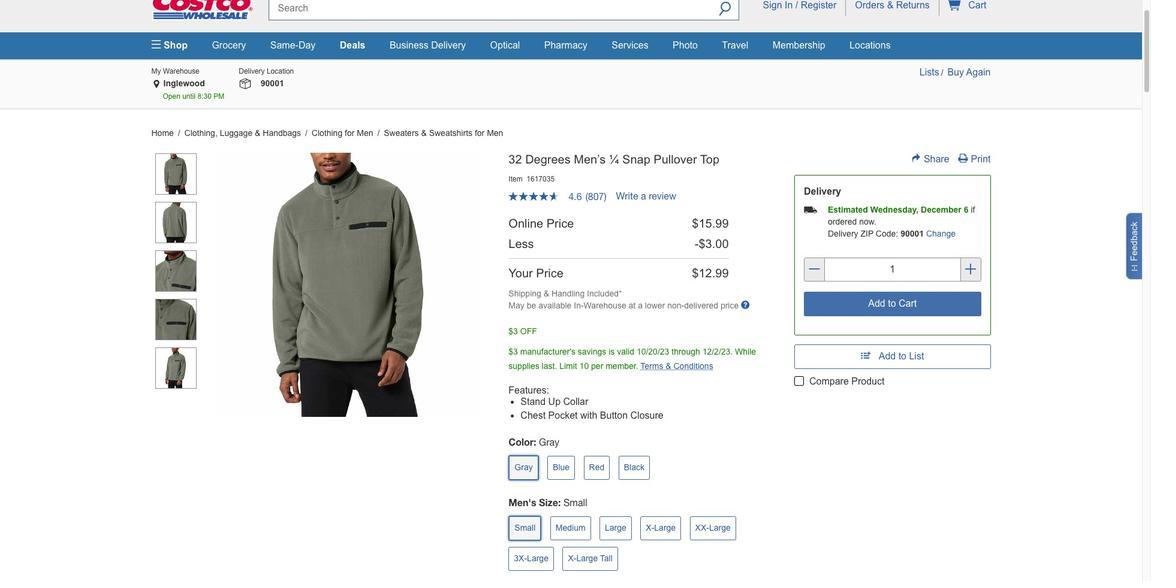 Task type: describe. For each thing, give the bounding box(es) containing it.
same-
[[270, 40, 299, 50]]

optical
[[490, 40, 520, 50]]

membership
[[773, 40, 826, 50]]

degrees
[[525, 153, 571, 166]]

pullover
[[654, 153, 697, 166]]

clothing, luggage & handbags
[[184, 128, 303, 138]]

online
[[509, 217, 543, 230]]

product
[[852, 377, 885, 387]]

1 for from the left
[[345, 128, 355, 138]]

90001 button
[[252, 78, 290, 90]]

delivery for delivery zip code: 90001 change
[[828, 229, 859, 239]]

buy again link
[[948, 67, 991, 77]]

12/2/23.
[[703, 347, 733, 357]]

large for 3x-large
[[527, 554, 549, 564]]

X-Large Tall radio
[[563, 548, 618, 572]]

delivery inside main element
[[431, 40, 466, 50]]

2 for from the left
[[475, 128, 485, 138]]

gray inside radio
[[515, 463, 533, 473]]

large for x-large tall
[[577, 554, 598, 564]]

X-Large radio
[[641, 517, 681, 541]]

0 vertical spatial $
[[692, 217, 699, 230]]

orders & returns link
[[846, 0, 939, 15]]

compare product
[[810, 377, 885, 387]]

large for x-large
[[655, 524, 676, 533]]

$3 for $3 off
[[509, 327, 518, 336]]

color: gray
[[509, 437, 560, 448]]

if
[[971, 205, 975, 215]]

online price
[[509, 217, 574, 230]]

deals link
[[340, 40, 366, 50]]

shop link
[[151, 32, 198, 59]]

main element
[[151, 32, 991, 59]]

open
[[163, 93, 180, 101]]

handling
[[552, 289, 585, 298]]

code:
[[876, 229, 899, 239]]

while
[[735, 347, 756, 357]]

to
[[899, 352, 907, 362]]

feedback link
[[1126, 213, 1147, 280]]

1 horizontal spatial 90001
[[901, 229, 924, 239]]

15.99
[[699, 217, 729, 230]]

Search text field
[[268, 0, 712, 20]]

deals
[[340, 40, 366, 50]]

view larger image 1 image
[[217, 153, 482, 418]]

business
[[390, 40, 429, 50]]

gray 3 image
[[155, 250, 197, 292]]

3.00
[[706, 237, 729, 250]]

gray 5 image
[[155, 348, 197, 389]]

optical link
[[490, 40, 520, 50]]

be
[[527, 301, 536, 310]]

collar
[[563, 397, 589, 407]]

price for online price
[[547, 217, 574, 230]]

stand
[[521, 397, 546, 407]]

10
[[580, 361, 589, 371]]

orders
[[855, 0, 885, 10]]

services link
[[612, 40, 649, 50]]

1 vertical spatial warehouse
[[584, 301, 627, 310]]

& for sweaters
[[421, 128, 427, 138]]

photo
[[673, 40, 698, 50]]

shipping & handling included*
[[509, 289, 622, 298]]

your price
[[509, 267, 564, 280]]

features: stand up collar chest pocket with button closure
[[509, 385, 664, 421]]

black
[[624, 463, 645, 473]]

gray 2 image
[[155, 202, 197, 243]]

sweaters
[[384, 128, 419, 138]]

december
[[921, 205, 962, 215]]

gray 1 image
[[155, 153, 197, 195]]

luggage
[[220, 128, 253, 138]]

men's
[[509, 497, 537, 509]]

terms & conditions
[[641, 361, 714, 371]]

day
[[299, 40, 316, 50]]

savings
[[578, 347, 607, 357]]

valid
[[617, 347, 635, 357]]

location
[[267, 67, 294, 75]]

search image
[[719, 2, 731, 18]]

men's
[[574, 153, 606, 166]]

1 vertical spatial $
[[699, 237, 706, 250]]

add to list
[[879, 352, 924, 362]]

$3 for $3 manufacturer's savings is valid 10/20/23 through 12/2/23. while supplies last. limit 10 per member.
[[509, 347, 518, 357]]

add
[[879, 352, 896, 362]]

sweatshirts
[[429, 128, 473, 138]]

available
[[539, 301, 572, 310]]

xx-large
[[695, 524, 731, 533]]

grocery
[[212, 40, 246, 50]]

Red radio
[[584, 456, 610, 480]]

locations link
[[850, 40, 891, 50]]

your
[[509, 267, 533, 280]]

register
[[801, 0, 837, 10]]

pocket
[[549, 411, 578, 421]]

delivery for delivery location
[[239, 67, 265, 75]]

limit
[[560, 361, 577, 371]]

clothing, luggage & handbags link
[[184, 128, 303, 138]]

x- for x-large tall
[[568, 554, 577, 564]]

Large radio
[[600, 517, 632, 541]]

¼
[[609, 153, 619, 166]]

estimated
[[828, 205, 868, 215]]

2 men from the left
[[487, 128, 503, 138]]

xx-
[[695, 524, 709, 533]]

change link
[[927, 229, 956, 239]]

option group containing small
[[509, 516, 777, 577]]

wednesday,
[[871, 205, 919, 215]]

sign
[[763, 0, 782, 10]]

32
[[509, 153, 522, 166]]

shipping
[[509, 289, 541, 298]]

conditions
[[674, 361, 714, 371]]

less
[[509, 237, 534, 250]]

write a review button
[[616, 191, 677, 202]]

if ordered now.
[[828, 205, 975, 227]]

inglewood button
[[161, 78, 205, 90]]

small inside option
[[515, 524, 536, 533]]



Task type: locate. For each thing, give the bounding box(es) containing it.
a right at
[[638, 301, 643, 310]]

top
[[700, 153, 720, 166]]

& for terms
[[666, 361, 671, 371]]

0 vertical spatial warehouse
[[163, 67, 200, 75]]

0 horizontal spatial x-
[[568, 554, 577, 564]]

x-
[[646, 524, 655, 533], [568, 554, 577, 564]]

1 men from the left
[[357, 128, 373, 138]]

color:
[[509, 437, 537, 448]]

0 horizontal spatial men
[[357, 128, 373, 138]]

90001 down delivery location
[[261, 79, 284, 88]]

1 horizontal spatial men
[[487, 128, 503, 138]]

large up tall
[[605, 524, 627, 533]]

$ down the -
[[692, 267, 699, 280]]

closure
[[631, 411, 664, 421]]

large left tall
[[577, 554, 598, 564]]

0 vertical spatial small
[[564, 498, 588, 509]]

& right "terms"
[[666, 361, 671, 371]]

delivered
[[684, 301, 718, 310]]

small inside men's size: small
[[564, 498, 588, 509]]

x-large
[[646, 524, 676, 533]]

1 vertical spatial x-
[[568, 554, 577, 564]]

again
[[967, 67, 991, 77]]

0 vertical spatial a
[[641, 191, 646, 202]]

gray 4 image
[[155, 299, 197, 340]]

membership link
[[773, 40, 826, 50]]

x- down "medium" radio
[[568, 554, 577, 564]]

write
[[616, 191, 639, 202]]

3x-
[[514, 554, 527, 564]]

option group containing gray
[[509, 456, 777, 487]]

1 vertical spatial option group
[[509, 516, 777, 577]]

None button
[[804, 292, 981, 317]]

$ down the 15.99
[[699, 237, 706, 250]]

0 horizontal spatial gray
[[515, 463, 533, 473]]

1 horizontal spatial x-
[[646, 524, 655, 533]]

0 horizontal spatial 90001
[[261, 79, 284, 88]]

0 vertical spatial gray
[[539, 437, 560, 448]]

32 degrees men's ¼ snap pullover top
[[509, 153, 720, 166]]

until
[[182, 93, 196, 101]]

through
[[672, 347, 700, 357]]

1 $3 from the top
[[509, 327, 518, 336]]

item  1617035
[[509, 175, 555, 183]]

costco us homepage image
[[151, 0, 253, 20]]

Gray radio
[[509, 456, 539, 481]]

large down the small option
[[527, 554, 549, 564]]

large inside "radio"
[[605, 524, 627, 533]]

sign in / register link
[[754, 0, 846, 15]]

tall
[[600, 554, 613, 564]]

1 vertical spatial a
[[638, 301, 643, 310]]

large inside 'radio'
[[527, 554, 549, 564]]

gray down 'color:' on the bottom left
[[515, 463, 533, 473]]

1 horizontal spatial small
[[564, 498, 588, 509]]

services
[[612, 40, 649, 50]]

up
[[549, 397, 561, 407]]

& for shipping
[[544, 289, 549, 298]]

for right the clothing
[[345, 128, 355, 138]]

men left sweaters
[[357, 128, 373, 138]]

2 vertical spatial $
[[692, 267, 699, 280]]

& for orders
[[887, 0, 894, 10]]

cart link
[[940, 0, 991, 15]]

my
[[151, 67, 161, 75]]

1 horizontal spatial gray
[[539, 437, 560, 448]]

90001 inside button
[[261, 79, 284, 88]]

a
[[641, 191, 646, 202], [638, 301, 643, 310]]

delivery location
[[239, 67, 294, 75]]

XX-Large radio
[[690, 517, 736, 541]]

large inside option
[[709, 524, 731, 533]]

$3 inside '$3 manufacturer's savings is valid 10/20/23 through 12/2/23. while supplies last. limit 10 per member.'
[[509, 347, 518, 357]]

0 vertical spatial x-
[[646, 524, 655, 533]]

1 vertical spatial gray
[[515, 463, 533, 473]]

last.
[[542, 361, 557, 371]]

$3
[[509, 327, 518, 336], [509, 347, 518, 357]]

size:
[[539, 497, 561, 509]]

may be available in-warehouse at a lower non-delivered price
[[509, 301, 741, 310]]

included*
[[587, 289, 622, 298]]

0 horizontal spatial small
[[515, 524, 536, 533]]

photo link
[[673, 40, 698, 50]]

delivery down the ordered
[[828, 229, 859, 239]]

review
[[649, 191, 677, 202]]

$
[[692, 217, 699, 230], [699, 237, 706, 250], [692, 267, 699, 280]]

print link
[[959, 154, 991, 164]]

0 vertical spatial $3
[[509, 327, 518, 336]]

same-day link
[[270, 40, 316, 50]]

men
[[357, 128, 373, 138], [487, 128, 503, 138]]

delivery for delivery
[[804, 187, 842, 197]]

small
[[564, 498, 588, 509], [515, 524, 536, 533]]

gray right 'color:' on the bottom left
[[539, 437, 560, 448]]

for
[[345, 128, 355, 138], [475, 128, 485, 138]]

clothing for men link
[[312, 128, 376, 138]]

in
[[785, 0, 793, 10]]

Medium radio
[[550, 517, 591, 541]]

print
[[971, 154, 991, 164]]

for right sweatshirts at the left of page
[[475, 128, 485, 138]]

1 horizontal spatial warehouse
[[584, 301, 627, 310]]

warehouse
[[163, 67, 200, 75], [584, 301, 627, 310]]

handbags
[[263, 128, 301, 138]]

pharmacy link
[[544, 40, 588, 50]]

inglewood open until 8:30 pm
[[163, 79, 224, 101]]

large for xx-large
[[709, 524, 731, 533]]

1 vertical spatial small
[[515, 524, 536, 533]]

member.
[[606, 361, 639, 371]]

sign in / register
[[763, 0, 837, 10]]

gray inside color: gray
[[539, 437, 560, 448]]

chest
[[521, 411, 546, 421]]

inglewood
[[163, 79, 205, 88]]

share link
[[912, 154, 950, 164]]

terms
[[641, 361, 664, 371]]

home link
[[151, 128, 174, 138]]

clothing
[[312, 128, 343, 138]]

price down '4.6'
[[547, 217, 574, 230]]

sweaters & sweatshirts for men
[[384, 128, 503, 138]]

4.6 (807)
[[569, 191, 607, 202]]

business delivery link
[[390, 40, 466, 50]]

price for your price
[[536, 267, 564, 280]]

shop
[[161, 40, 188, 50]]

Black radio
[[619, 456, 650, 480]]

90001 down if ordered now.
[[901, 229, 924, 239]]

may
[[509, 301, 525, 310]]

0 vertical spatial option group
[[509, 456, 777, 487]]

large right x-large
[[709, 524, 731, 533]]

small right size:
[[564, 498, 588, 509]]

terms & conditions link
[[641, 361, 714, 371]]

delivery
[[431, 40, 466, 50], [239, 67, 265, 75], [804, 187, 842, 197], [828, 229, 859, 239]]

men right sweatshirts at the left of page
[[487, 128, 503, 138]]

delivery up 90001 button
[[239, 67, 265, 75]]

price up 'shipping & handling included*'
[[536, 267, 564, 280]]

returns
[[896, 0, 930, 10]]

$3 left off
[[509, 327, 518, 336]]

2 $3 from the top
[[509, 347, 518, 357]]

& inside orders & returns link
[[887, 0, 894, 10]]

small down men's
[[515, 524, 536, 533]]

Search text field
[[268, 0, 712, 20]]

Blue radio
[[548, 456, 575, 480]]

large left xx-
[[655, 524, 676, 533]]

price
[[721, 301, 739, 310]]

add to list button
[[795, 345, 991, 370]]

tooltip
[[741, 301, 750, 310]]

0 vertical spatial 90001
[[261, 79, 284, 88]]

x- for x-large
[[646, 524, 655, 533]]

is
[[609, 347, 615, 357]]

& up the available
[[544, 289, 549, 298]]

2 option group from the top
[[509, 516, 777, 577]]

0 vertical spatial price
[[547, 217, 574, 230]]

& right sweaters
[[421, 128, 427, 138]]

same-day
[[270, 40, 316, 50]]

delivery right business at the top left of page
[[431, 40, 466, 50]]

warehouse up inglewood
[[163, 67, 200, 75]]

12.99
[[699, 267, 729, 280]]

x- right the large "radio"
[[646, 524, 655, 533]]

buy
[[948, 67, 964, 77]]

blue
[[553, 463, 570, 473]]

8:30
[[198, 93, 212, 101]]

sweaters & sweatshirts for men link
[[384, 128, 503, 138]]

warehouse down included*
[[584, 301, 627, 310]]

$3 up supplies
[[509, 347, 518, 357]]

1 option group from the top
[[509, 456, 777, 487]]

& right orders
[[887, 0, 894, 10]]

3x-large
[[514, 554, 549, 564]]

price
[[547, 217, 574, 230], [536, 267, 564, 280]]

0 horizontal spatial warehouse
[[163, 67, 200, 75]]

$3 manufacturer's savings is valid 10/20/23 through 12/2/23. while supplies last. limit 10 per member.
[[509, 347, 756, 371]]

lists link
[[920, 67, 940, 77]]

supplies
[[509, 361, 540, 371]]

$ up the -
[[692, 217, 699, 230]]

delivery up estimated
[[804, 187, 842, 197]]

1 vertical spatial price
[[536, 267, 564, 280]]

men's size: small
[[509, 497, 588, 509]]

option group
[[509, 456, 777, 487], [509, 516, 777, 577]]

item
[[509, 175, 523, 183]]

x-large tall
[[568, 554, 613, 564]]

1 vertical spatial 90001
[[901, 229, 924, 239]]

(807)
[[586, 191, 607, 202]]

& right "luggage" at the top left
[[255, 128, 261, 138]]

delivery zip code: 90001 change
[[828, 229, 956, 239]]

clothing for men
[[312, 128, 376, 138]]

Small radio
[[509, 516, 542, 542]]

None telephone field
[[825, 258, 960, 282]]

a right write
[[641, 191, 646, 202]]

1 vertical spatial $3
[[509, 347, 518, 357]]

1 horizontal spatial for
[[475, 128, 485, 138]]

3X-Large radio
[[509, 548, 554, 572]]

0 horizontal spatial for
[[345, 128, 355, 138]]



Task type: vqa. For each thing, say whether or not it's contained in the screenshot.
Mg
no



